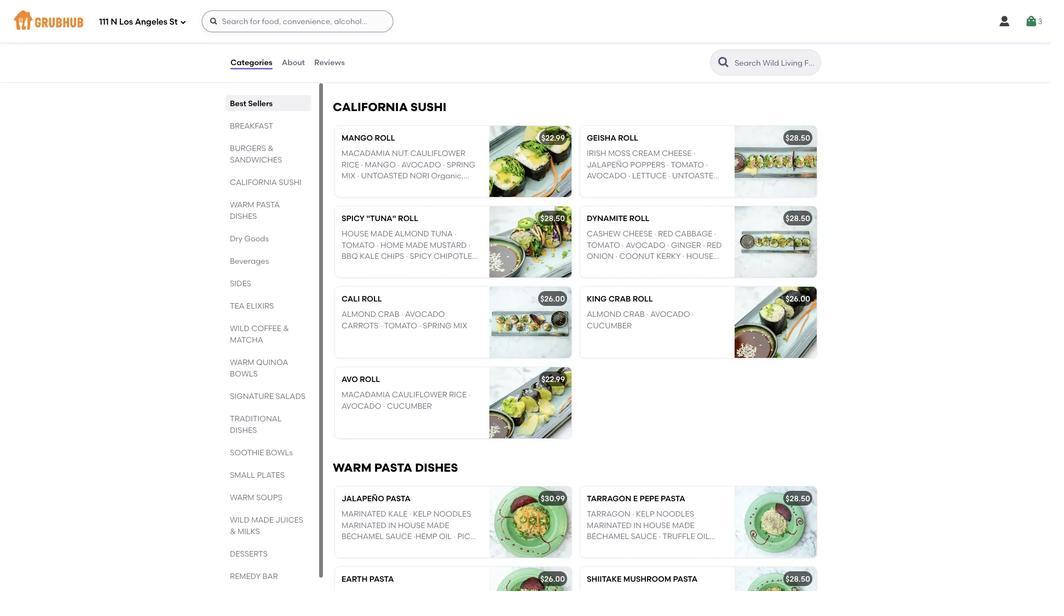 Task type: locate. For each thing, give the bounding box(es) containing it.
spring inside macadamia nut cauliflower rice · mango · avocado · spring mix · untoasted nori  organic, gluten free, & raw
[[447, 160, 475, 169]]

breakfast
[[230, 121, 273, 130]]

moss
[[608, 149, 630, 158]]

1 horizontal spatial raw
[[697, 182, 713, 192]]

& right coffee
[[283, 324, 289, 333]]

gluten inside irish moss cream cheese · jalapeño poppers · tomato · avocado · lettuce · untoasted nori   organic, gluten free, & raw
[[642, 182, 667, 192]]

0 vertical spatial warm pasta dishes
[[230, 200, 280, 221]]

made down onion
[[587, 263, 609, 272]]

warm soups
[[230, 493, 282, 502]]

soothie
[[230, 448, 264, 457]]

1 horizontal spatial sushi
[[411, 100, 447, 114]]

1 vertical spatial mango
[[365, 160, 396, 169]]

svg image
[[1025, 15, 1038, 28]]

free, inside macadamia nut cauliflower rice · mango · avocado · spring mix · untoasted nori  organic, gluten free, & raw
[[368, 182, 387, 192]]

california sushi inside the california sushi tab
[[230, 177, 302, 187]]

2 $22.99 from the top
[[541, 375, 565, 384]]

crab inside almond crab · avocado · cucumber
[[623, 310, 645, 319]]

1 vertical spatial california sushi
[[230, 177, 302, 187]]

gluten down lettuce
[[642, 182, 667, 192]]

pasta inside tab
[[256, 200, 280, 209]]

1 horizontal spatial cucumber
[[587, 321, 632, 330]]

california down sandwiches
[[230, 177, 277, 187]]

spring
[[447, 160, 475, 169], [423, 321, 452, 330]]

bar
[[262, 572, 278, 581]]

raw up cabbage
[[697, 182, 713, 192]]

1 vertical spatial organic,
[[608, 182, 641, 192]]

roll right avo
[[360, 375, 380, 384]]

1 vertical spatial wild
[[230, 515, 250, 525]]

0 vertical spatial mango
[[342, 134, 373, 143]]

meatballs
[[342, 41, 386, 50]]

warm pasta dishes inside warm pasta dishes tab
[[230, 200, 280, 221]]

macadamia inside macadamia nut cauliflower rice · mango · avocado · spring mix · untoasted nori  organic, gluten free, & raw
[[342, 149, 390, 158]]

italian
[[342, 14, 372, 23]]

red up house
[[707, 241, 722, 250]]

cucumber
[[587, 321, 632, 330], [387, 402, 432, 411]]

gluten
[[342, 182, 367, 192], [642, 182, 667, 192]]

tomato inside almond crab · avocado carrots · tomato · spring mix
[[384, 321, 417, 330]]

earth
[[342, 575, 368, 584]]

crab up carrots
[[378, 310, 400, 319]]

$28.50 for dynamite roll
[[786, 214, 810, 223]]

mix inside almond crab · avocado carrots · tomato · spring mix
[[453, 321, 467, 330]]

kale
[[342, 63, 361, 72]]

nori inside cashew cheese · red cabbage · tomato · avocado · ginger · red onion · coonut kerky · house made ranch · hemp oil · flax oil · untoasted nori
[[639, 274, 659, 283]]

breakfast tab
[[230, 120, 307, 131]]

roll up nut
[[375, 134, 395, 143]]

2 vertical spatial nori
[[639, 274, 659, 283]]

warm quinoa bowls tab
[[230, 356, 307, 379]]

roll
[[375, 134, 395, 143], [618, 134, 638, 143], [398, 214, 418, 223], [629, 214, 650, 223], [362, 294, 382, 304], [633, 294, 653, 304], [360, 375, 380, 384]]

almond for king
[[587, 310, 621, 319]]

almond up carrots
[[342, 310, 376, 319]]

spicy "tuna" roll image
[[489, 207, 572, 278]]

made up milks
[[251, 515, 274, 525]]

wild up milks
[[230, 515, 250, 525]]

tomato right carrots
[[384, 321, 417, 330]]

roll up almond crab · avocado · cucumber
[[633, 294, 653, 304]]

california
[[333, 100, 408, 114], [230, 177, 277, 187]]

wild up the matcha
[[230, 324, 250, 333]]

macadamia down 'avo roll'
[[342, 390, 390, 400]]

california sushi tab
[[230, 176, 307, 188]]

1 vertical spatial tomato
[[587, 241, 620, 250]]

1 horizontal spatial untoasted
[[591, 274, 638, 283]]

untoasted inside cashew cheese · red cabbage · tomato · avocado · ginger · red onion · coonut kerky · house made ranch · hemp oil · flax oil · untoasted nori
[[591, 274, 638, 283]]

& up cabbage
[[689, 182, 695, 192]]

0 vertical spatial nori
[[410, 171, 429, 181]]

sushi up warm pasta dishes tab
[[279, 177, 302, 187]]

0 horizontal spatial organic,
[[431, 171, 464, 181]]

signature
[[230, 391, 274, 401]]

0 vertical spatial red
[[658, 229, 673, 239]]

warm down the california sushi tab
[[230, 200, 254, 209]]

·
[[405, 30, 407, 39], [388, 41, 390, 50], [434, 41, 436, 50], [427, 52, 429, 61], [471, 52, 473, 61], [694, 149, 695, 158], [361, 160, 363, 169], [398, 160, 400, 169], [443, 160, 445, 169], [667, 160, 669, 169], [706, 160, 708, 169], [357, 171, 359, 181], [628, 171, 630, 181], [668, 171, 670, 181], [654, 229, 656, 239], [714, 229, 716, 239], [622, 241, 624, 250], [667, 241, 669, 250], [703, 241, 705, 250], [616, 252, 618, 261], [683, 252, 685, 261], [641, 263, 643, 272], [683, 263, 685, 272], [587, 274, 589, 283], [401, 310, 403, 319], [647, 310, 649, 319], [692, 310, 694, 319], [380, 321, 382, 330], [419, 321, 421, 330], [469, 390, 470, 400], [383, 402, 385, 411]]

geisha roll
[[587, 134, 638, 143]]

almond inside almond crab · avocado · cucumber
[[587, 310, 621, 319]]

angeles
[[135, 17, 167, 27]]

organic,
[[431, 171, 464, 181], [608, 182, 641, 192]]

warm pasta dishes up goods
[[230, 200, 280, 221]]

jalapeño
[[587, 160, 629, 169], [342, 494, 384, 504]]

crab right king
[[609, 294, 631, 304]]

1 vertical spatial $22.99
[[541, 375, 565, 384]]

lettuce
[[632, 171, 667, 181]]

avocado inside irish moss cream cheese · jalapeño poppers · tomato · avocado · lettuce · untoasted nori   organic, gluten free, & raw
[[587, 171, 627, 181]]

sushi inside tab
[[279, 177, 302, 187]]

rice inside the macadamia cauliflower rice · avocado · cucumber
[[449, 390, 467, 400]]

italian meatball sandwich
[[342, 14, 461, 23]]

los
[[119, 17, 133, 27]]

almond
[[342, 30, 376, 39], [342, 310, 376, 319], [587, 310, 621, 319]]

mix inside macadamia nut cauliflower rice · mango · avocado · spring mix · untoasted nori  organic, gluten free, & raw
[[342, 171, 356, 181]]

oil down kerky
[[669, 263, 681, 272]]

almond down king
[[587, 310, 621, 319]]

ginger
[[671, 241, 701, 250]]

jalapeño pasta image
[[489, 487, 572, 558]]

macadamia down mango roll
[[342, 149, 390, 158]]

untoasted down nut
[[361, 171, 408, 181]]

pasta
[[256, 200, 280, 209], [374, 461, 412, 475], [386, 494, 411, 504], [661, 494, 685, 504], [369, 575, 394, 584], [673, 575, 698, 584]]

pesto
[[438, 41, 463, 50]]

1 horizontal spatial jalapeño
[[587, 160, 629, 169]]

0 vertical spatial organic,
[[431, 171, 464, 181]]

free, inside irish moss cream cheese · jalapeño poppers · tomato · avocado · lettuce · untoasted nori   organic, gluten free, & raw
[[669, 182, 687, 192]]

red up kerky
[[658, 229, 673, 239]]

tea elixirs
[[230, 301, 274, 310]]

best
[[230, 99, 246, 108]]

cheese right cream
[[662, 149, 692, 158]]

2 vertical spatial dishes
[[415, 461, 458, 475]]

0 horizontal spatial california
[[230, 177, 277, 187]]

2 vertical spatial macadamia
[[342, 390, 390, 400]]

cheese
[[662, 149, 692, 158], [623, 229, 653, 239]]

gluten up spicy
[[342, 182, 367, 192]]

0 horizontal spatial svg image
[[180, 19, 186, 25]]

untoasted right lettuce
[[672, 171, 719, 181]]

untoasted
[[361, 171, 408, 181], [672, 171, 719, 181], [591, 274, 638, 283]]

& left milks
[[230, 527, 236, 536]]

warm
[[230, 200, 254, 209], [230, 358, 254, 367], [333, 461, 372, 475], [230, 493, 254, 502]]

mix
[[342, 171, 356, 181], [453, 321, 467, 330]]

made
[[587, 263, 609, 272], [251, 515, 274, 525]]

1 $22.99 from the top
[[541, 134, 565, 143]]

oil
[[669, 263, 681, 272], [708, 263, 721, 272]]

remedy bar tab
[[230, 570, 307, 582]]

soothie bowls
[[230, 448, 293, 457]]

cheese inside cashew cheese · red cabbage · tomato · avocado · ginger · red onion · coonut kerky · house made ranch · hemp oil · flax oil · untoasted nori
[[623, 229, 653, 239]]

1 horizontal spatial svg image
[[209, 17, 218, 26]]

1 horizontal spatial mix
[[453, 321, 467, 330]]

0 vertical spatial cheese
[[662, 149, 692, 158]]

1 horizontal spatial nori
[[587, 182, 606, 192]]

crab down king crab roll
[[623, 310, 645, 319]]

california sushi up mango roll
[[333, 100, 447, 114]]

tomato right poppers on the top of the page
[[671, 160, 704, 169]]

2 oil from the left
[[708, 263, 721, 272]]

2 horizontal spatial tomato
[[671, 160, 704, 169]]

shiitake
[[587, 575, 622, 584]]

meatball
[[374, 14, 415, 23]]

1 horizontal spatial gluten
[[642, 182, 667, 192]]

raw down nut
[[396, 182, 412, 192]]

1 vertical spatial cheese
[[623, 229, 653, 239]]

1 horizontal spatial made
[[587, 263, 609, 272]]

1 free, from the left
[[368, 182, 387, 192]]

0 horizontal spatial rice
[[342, 160, 359, 169]]

warm down small
[[230, 493, 254, 502]]

1 vertical spatial nori
[[587, 182, 606, 192]]

1 horizontal spatial warm pasta dishes
[[333, 461, 458, 475]]

cheese up "coonut" on the right top of page
[[623, 229, 653, 239]]

roll for cashew cheese · red cabbage · tomato · avocado · ginger · red onion · coonut kerky · house made ranch · hemp oil · flax oil · untoasted nori
[[629, 214, 650, 223]]

tomato for $28.50
[[587, 241, 620, 250]]

0 vertical spatial mix
[[342, 171, 356, 181]]

0 horizontal spatial untoasted
[[361, 171, 408, 181]]

0 vertical spatial $22.99
[[541, 134, 565, 143]]

raw
[[396, 182, 412, 192], [697, 182, 713, 192]]

1 vertical spatial red
[[707, 241, 722, 250]]

macadamia for avo
[[342, 390, 390, 400]]

$28.50 for geisha roll
[[786, 134, 810, 143]]

0 vertical spatial dishes
[[230, 211, 257, 221]]

crab inside almond crab · avocado carrots · tomato · spring mix
[[378, 310, 400, 319]]

traditional dishes
[[230, 414, 282, 435]]

coffee
[[251, 324, 281, 333]]

& up "tuna" on the top of page
[[388, 182, 394, 192]]

0 vertical spatial cucumber
[[587, 321, 632, 330]]

dynamite roll image
[[735, 207, 817, 278]]

& inside macadamia nut cauliflower rice · mango · avocado · spring mix · untoasted nori  organic, gluten free, & raw
[[388, 182, 394, 192]]

0 horizontal spatial sushi
[[279, 177, 302, 187]]

warm inside warm soups tab
[[230, 493, 254, 502]]

0 horizontal spatial mix
[[342, 171, 356, 181]]

2 wild from the top
[[230, 515, 250, 525]]

jalapeño pasta
[[342, 494, 411, 504]]

warm up bowls
[[230, 358, 254, 367]]

avocado inside almond crab · avocado · cucumber
[[650, 310, 690, 319]]

1 horizontal spatial rice
[[449, 390, 467, 400]]

main navigation navigation
[[0, 0, 1051, 43]]

poppers
[[630, 160, 665, 169]]

macadamia
[[342, 52, 390, 61], [342, 149, 390, 158], [342, 390, 390, 400]]

avo roll
[[342, 375, 380, 384]]

cauliflower inside macadamia nut cauliflower rice · mango · avocado · spring mix · untoasted nori  organic, gluten free, & raw
[[410, 149, 465, 158]]

0 horizontal spatial made
[[251, 515, 274, 525]]

0 vertical spatial macadamia
[[342, 52, 390, 61]]

0 horizontal spatial california sushi
[[230, 177, 302, 187]]

$26.00 for almond crab · avocado carrots · tomato · spring mix
[[540, 294, 565, 304]]

signature salads tab
[[230, 390, 307, 402]]

macadamia down meatballs
[[342, 52, 390, 61]]

0 vertical spatial wild
[[230, 324, 250, 333]]

raw inside irish moss cream cheese · jalapeño poppers · tomato · avocado · lettuce · untoasted nori   organic, gluten free, & raw
[[697, 182, 713, 192]]

burgers & sandwiches tab
[[230, 142, 307, 165]]

0 vertical spatial rice
[[342, 160, 359, 169]]

cream
[[632, 149, 660, 158]]

1 vertical spatial mix
[[453, 321, 467, 330]]

0 horizontal spatial gluten
[[342, 182, 367, 192]]

dishes
[[230, 211, 257, 221], [230, 425, 257, 435], [415, 461, 458, 475]]

free,
[[368, 182, 387, 192], [669, 182, 687, 192]]

crab for almond crab · avocado · cucumber
[[623, 310, 645, 319]]

rice inside macadamia nut cauliflower rice · mango · avocado · spring mix · untoasted nori  organic, gluten free, & raw
[[342, 160, 359, 169]]

irish
[[587, 149, 606, 158]]

almond crab · avocado carrots · tomato · spring mix
[[342, 310, 467, 330]]

roll right "tuna" on the top of page
[[398, 214, 418, 223]]

1 horizontal spatial free,
[[669, 182, 687, 192]]

1 horizontal spatial cheese
[[662, 149, 692, 158]]

wild inside wild coffee & matcha
[[230, 324, 250, 333]]

untoasted inside macadamia nut cauliflower rice · mango · avocado · spring mix · untoasted nori  organic, gluten free, & raw
[[361, 171, 408, 181]]

avocado inside macadamia nut cauliflower rice · mango · avocado · spring mix · untoasted nori  organic, gluten free, & raw
[[401, 160, 441, 169]]

1 horizontal spatial oil
[[708, 263, 721, 272]]

1 vertical spatial california
[[230, 177, 277, 187]]

avo
[[342, 375, 358, 384]]

avocado inside cashew cheese · red cabbage · tomato · avocado · ginger · red onion · coonut kerky · house made ranch · hemp oil · flax oil · untoasted nori
[[626, 241, 665, 250]]

1 vertical spatial made
[[251, 515, 274, 525]]

almond inside almond crab · avocado carrots · tomato · spring mix
[[342, 310, 376, 319]]

geisha roll image
[[735, 126, 817, 197]]

1 horizontal spatial organic,
[[608, 182, 641, 192]]

carrots
[[342, 321, 379, 330]]

&
[[268, 143, 274, 153], [388, 182, 394, 192], [689, 182, 695, 192], [283, 324, 289, 333], [230, 527, 236, 536]]

roll for irish moss cream cheese · jalapeño poppers · tomato · avocado · lettuce · untoasted nori   organic, gluten free, & raw
[[618, 134, 638, 143]]

1 vertical spatial dishes
[[230, 425, 257, 435]]

almond inside almond bread · walnut meatballs · marinara · pesto macadamia ricotta · arugula · kale chips
[[342, 30, 376, 39]]

1 vertical spatial cucumber
[[387, 402, 432, 411]]

crab for king crab roll
[[609, 294, 631, 304]]

rice
[[342, 160, 359, 169], [449, 390, 467, 400]]

california up mango roll
[[333, 100, 408, 114]]

warm for warm quinoa bowls tab
[[230, 358, 254, 367]]

1 raw from the left
[[396, 182, 412, 192]]

roll right dynamite
[[629, 214, 650, 223]]

crab
[[609, 294, 631, 304], [378, 310, 400, 319], [623, 310, 645, 319]]

untoasted down ranch
[[591, 274, 638, 283]]

warm inside warm quinoa bowls
[[230, 358, 254, 367]]

traditional dishes tab
[[230, 413, 307, 436]]

cali roll image
[[489, 287, 572, 358]]

1 macadamia from the top
[[342, 52, 390, 61]]

0 vertical spatial california sushi
[[333, 100, 447, 114]]

roll for almond crab · avocado carrots · tomato · spring mix
[[362, 294, 382, 304]]

geisha
[[587, 134, 616, 143]]

2 gluten from the left
[[642, 182, 667, 192]]

1 vertical spatial rice
[[449, 390, 467, 400]]

0 horizontal spatial jalapeño
[[342, 494, 384, 504]]

1 horizontal spatial california sushi
[[333, 100, 447, 114]]

1 vertical spatial spring
[[423, 321, 452, 330]]

california sushi down sandwiches
[[230, 177, 302, 187]]

warm for warm soups tab
[[230, 493, 254, 502]]

macadamia inside the macadamia cauliflower rice · avocado · cucumber
[[342, 390, 390, 400]]

0 horizontal spatial cucumber
[[387, 402, 432, 411]]

dishes inside traditional dishes
[[230, 425, 257, 435]]

almond up meatballs
[[342, 30, 376, 39]]

tomato for $26.00
[[384, 321, 417, 330]]

onion
[[587, 252, 614, 261]]

& up sandwiches
[[268, 143, 274, 153]]

1 gluten from the left
[[342, 182, 367, 192]]

0 vertical spatial cauliflower
[[410, 149, 465, 158]]

wild
[[230, 324, 250, 333], [230, 515, 250, 525]]

nori
[[410, 171, 429, 181], [587, 182, 606, 192], [639, 274, 659, 283]]

organic, inside irish moss cream cheese · jalapeño poppers · tomato · avocado · lettuce · untoasted nori   organic, gluten free, & raw
[[608, 182, 641, 192]]

0 horizontal spatial warm pasta dishes
[[230, 200, 280, 221]]

$28.50
[[786, 134, 810, 143], [540, 214, 565, 223], [786, 214, 810, 223], [786, 494, 810, 504], [786, 575, 810, 584]]

2 vertical spatial tomato
[[384, 321, 417, 330]]

avo roll image
[[489, 368, 572, 439]]

1 vertical spatial macadamia
[[342, 149, 390, 158]]

matcha
[[230, 335, 263, 344]]

warm pasta dishes up 'jalapeño pasta'
[[333, 461, 458, 475]]

1 vertical spatial cauliflower
[[392, 390, 447, 400]]

2 raw from the left
[[697, 182, 713, 192]]

2 macadamia from the top
[[342, 149, 390, 158]]

dry goods
[[230, 234, 269, 243]]

cashew cheese · red cabbage · tomato · avocado · ginger · red onion · coonut kerky · house made ranch · hemp oil · flax oil · untoasted nori
[[587, 229, 722, 283]]

irish moss cream cheese · jalapeño poppers · tomato · avocado · lettuce · untoasted nori   organic, gluten free, & raw
[[587, 149, 719, 192]]

macadamia inside almond bread · walnut meatballs · marinara · pesto macadamia ricotta · arugula · kale chips
[[342, 52, 390, 61]]

free, up spicy "tuna" roll in the left of the page
[[368, 182, 387, 192]]

tomato inside cashew cheese · red cabbage · tomato · avocado · ginger · red onion · coonut kerky · house made ranch · hemp oil · flax oil · untoasted nori
[[587, 241, 620, 250]]

1 horizontal spatial california
[[333, 100, 408, 114]]

warm inside 'warm pasta dishes'
[[230, 200, 254, 209]]

roll for macadamia cauliflower rice · avocado · cucumber
[[360, 375, 380, 384]]

0 vertical spatial jalapeño
[[587, 160, 629, 169]]

sushi down ricotta
[[411, 100, 447, 114]]

0 vertical spatial spring
[[447, 160, 475, 169]]

0 horizontal spatial oil
[[669, 263, 681, 272]]

Search Wild Living Foods search field
[[734, 57, 817, 68]]

oil right flax
[[708, 263, 721, 272]]

0 vertical spatial tomato
[[671, 160, 704, 169]]

wild inside wild made juices & milks
[[230, 515, 250, 525]]

2 horizontal spatial nori
[[639, 274, 659, 283]]

0 horizontal spatial free,
[[368, 182, 387, 192]]

shiitake mushroom pasta image
[[735, 567, 817, 591]]

roll up the moss
[[618, 134, 638, 143]]

0 vertical spatial made
[[587, 263, 609, 272]]

wild made juices & milks tab
[[230, 514, 307, 537]]

$22.99
[[541, 134, 565, 143], [541, 375, 565, 384]]

0 horizontal spatial tomato
[[384, 321, 417, 330]]

sushi
[[411, 100, 447, 114], [279, 177, 302, 187]]

0 horizontal spatial raw
[[396, 182, 412, 192]]

tomato inside irish moss cream cheese · jalapeño poppers · tomato · avocado · lettuce · untoasted nori   organic, gluten free, & raw
[[671, 160, 704, 169]]

3 macadamia from the top
[[342, 390, 390, 400]]

2 horizontal spatial untoasted
[[672, 171, 719, 181]]

roll right cali
[[362, 294, 382, 304]]

tomato down 'cashew'
[[587, 241, 620, 250]]

0 horizontal spatial red
[[658, 229, 673, 239]]

tomato
[[671, 160, 704, 169], [587, 241, 620, 250], [384, 321, 417, 330]]

plates
[[257, 470, 285, 480]]

spicy
[[342, 214, 365, 223]]

hemp
[[645, 263, 667, 272]]

chips
[[363, 63, 386, 72]]

2 free, from the left
[[669, 182, 687, 192]]

1 horizontal spatial red
[[707, 241, 722, 250]]

0 horizontal spatial cheese
[[623, 229, 653, 239]]

avocado inside almond crab · avocado carrots · tomato · spring mix
[[405, 310, 445, 319]]

svg image
[[998, 15, 1011, 28], [209, 17, 218, 26], [180, 19, 186, 25]]

elixirs
[[246, 301, 274, 310]]

0 horizontal spatial nori
[[410, 171, 429, 181]]

spring inside almond crab · avocado carrots · tomato · spring mix
[[423, 321, 452, 330]]

1 horizontal spatial tomato
[[587, 241, 620, 250]]

ricotta
[[392, 52, 426, 61]]

1 vertical spatial sushi
[[279, 177, 302, 187]]

1 wild from the top
[[230, 324, 250, 333]]

$22.99 for macadamia cauliflower rice · avocado · cucumber
[[541, 375, 565, 384]]

free, up cabbage
[[669, 182, 687, 192]]



Task type: vqa. For each thing, say whether or not it's contained in the screenshot.
the leftmost the Amazon
no



Task type: describe. For each thing, give the bounding box(es) containing it.
dynamite roll
[[587, 214, 650, 223]]

dynamite
[[587, 214, 628, 223]]

raw inside macadamia nut cauliflower rice · mango · avocado · spring mix · untoasted nori  organic, gluten free, & raw
[[396, 182, 412, 192]]

0 vertical spatial sushi
[[411, 100, 447, 114]]

burgers
[[230, 143, 266, 153]]

2 horizontal spatial svg image
[[998, 15, 1011, 28]]

macadamia cauliflower rice · avocado · cucumber
[[342, 390, 470, 411]]

small
[[230, 470, 255, 480]]

Search for food, convenience, alcohol... search field
[[202, 10, 393, 32]]

king crab roll
[[587, 294, 653, 304]]

king crab roll image
[[735, 287, 817, 358]]

wild for &
[[230, 515, 250, 525]]

n
[[111, 17, 117, 27]]

walnut
[[409, 30, 442, 39]]

3 button
[[1025, 11, 1042, 31]]

almond bread · walnut meatballs · marinara · pesto macadamia ricotta · arugula · kale chips
[[342, 30, 473, 72]]

& inside wild coffee & matcha
[[283, 324, 289, 333]]

cali
[[342, 294, 360, 304]]

beverages tab
[[230, 255, 307, 267]]

crab for almond crab · avocado carrots · tomato · spring mix
[[378, 310, 400, 319]]

warm pasta dishes tab
[[230, 199, 307, 222]]

sellers
[[248, 99, 273, 108]]

reviews button
[[314, 43, 345, 82]]

bowls
[[266, 448, 293, 457]]

about
[[282, 58, 305, 67]]

gluten inside macadamia nut cauliflower rice · mango · avocado · spring mix · untoasted nori  organic, gluten free, & raw
[[342, 182, 367, 192]]

3
[[1038, 17, 1042, 26]]

1 vertical spatial warm pasta dishes
[[333, 461, 458, 475]]

1 oil from the left
[[669, 263, 681, 272]]

cauliflower inside the macadamia cauliflower rice · avocado · cucumber
[[392, 390, 447, 400]]

nut
[[392, 149, 408, 158]]

tarragon e pepe pasta image
[[735, 487, 817, 558]]

search icon image
[[717, 56, 730, 69]]

macadamia nut cauliflower rice · mango · avocado · spring mix · untoasted nori  organic, gluten free, & raw
[[342, 149, 475, 192]]

arugula
[[431, 52, 470, 61]]

juices
[[276, 515, 303, 525]]

"tuna"
[[366, 214, 396, 223]]

milks
[[238, 527, 260, 536]]

ranch
[[611, 263, 639, 272]]

salads
[[275, 391, 306, 401]]

house
[[686, 252, 713, 261]]

desserts
[[230, 549, 268, 558]]

tarragon e pepe pasta
[[587, 494, 685, 504]]

italian meatball sandwich image
[[489, 7, 572, 78]]

dishes inside tab
[[230, 211, 257, 221]]

sandwich
[[417, 14, 461, 23]]

sides
[[230, 279, 251, 288]]

flax
[[687, 263, 706, 272]]

wild coffee & matcha
[[230, 324, 289, 344]]

e
[[633, 494, 638, 504]]

& inside burgers & sandwiches
[[268, 143, 274, 153]]

warm for warm pasta dishes tab
[[230, 200, 254, 209]]

made inside cashew cheese · red cabbage · tomato · avocado · ginger · red onion · coonut kerky · house made ranch · hemp oil · flax oil · untoasted nori
[[587, 263, 609, 272]]

roll for macadamia nut cauliflower rice · mango · avocado · spring mix · untoasted nori  organic, gluten free, & raw
[[375, 134, 395, 143]]

111 n los angeles st
[[99, 17, 178, 27]]

signature salads
[[230, 391, 306, 401]]

burgers & sandwiches
[[230, 143, 282, 164]]

tea elixirs tab
[[230, 300, 307, 312]]

dry goods tab
[[230, 233, 307, 244]]

st
[[169, 17, 178, 27]]

bowls
[[230, 369, 258, 378]]

wild coffee & matcha tab
[[230, 322, 307, 345]]

avocado inside the macadamia cauliflower rice · avocado · cucumber
[[342, 402, 381, 411]]

cheese inside irish moss cream cheese · jalapeño poppers · tomato · avocado · lettuce · untoasted nori   organic, gluten free, & raw
[[662, 149, 692, 158]]

king
[[587, 294, 607, 304]]

sides tab
[[230, 278, 307, 289]]

bread
[[378, 30, 404, 39]]

& inside irish moss cream cheese · jalapeño poppers · tomato · avocado · lettuce · untoasted nori   organic, gluten free, & raw
[[689, 182, 695, 192]]

mango roll image
[[489, 126, 572, 197]]

california inside tab
[[230, 177, 277, 187]]

cabbage
[[675, 229, 713, 239]]

mushroom
[[623, 575, 671, 584]]

made inside wild made juices & milks
[[251, 515, 274, 525]]

$28.50 for tarragon e pepe pasta
[[786, 494, 810, 504]]

categories button
[[230, 43, 273, 82]]

goods
[[244, 234, 269, 243]]

1 vertical spatial jalapeño
[[342, 494, 384, 504]]

remedy bar
[[230, 572, 278, 581]]

soothie bowls tab
[[230, 447, 307, 458]]

kerky
[[657, 252, 681, 261]]

jalapeño inside irish moss cream cheese · jalapeño poppers · tomato · avocado · lettuce · untoasted nori   organic, gluten free, & raw
[[587, 160, 629, 169]]

small plates tab
[[230, 469, 307, 481]]

small plates
[[230, 470, 285, 480]]

best sellers
[[230, 99, 273, 108]]

mango inside macadamia nut cauliflower rice · mango · avocado · spring mix · untoasted nori  organic, gluten free, & raw
[[365, 160, 396, 169]]

categories
[[230, 58, 272, 67]]

almond for cali
[[342, 310, 376, 319]]

desserts tab
[[230, 548, 307, 560]]

& inside wild made juices & milks
[[230, 527, 236, 536]]

cali roll
[[342, 294, 382, 304]]

spicy "tuna" roll
[[342, 214, 418, 223]]

almond for italian
[[342, 30, 376, 39]]

almond crab · avocado · cucumber
[[587, 310, 694, 330]]

macadamia for mango
[[342, 149, 390, 158]]

pepe
[[640, 494, 659, 504]]

earth pasta
[[342, 575, 394, 584]]

wild for matcha
[[230, 324, 250, 333]]

reviews
[[314, 58, 345, 67]]

organic, inside macadamia nut cauliflower rice · mango · avocado · spring mix · untoasted nori  organic, gluten free, & raw
[[431, 171, 464, 181]]

sandwiches
[[230, 155, 282, 164]]

$30.99
[[541, 494, 565, 504]]

coonut
[[619, 252, 655, 261]]

beverages
[[230, 256, 269, 266]]

$22.99 for macadamia nut cauliflower rice · mango · avocado · spring mix · untoasted nori  organic, gluten free, & raw
[[541, 134, 565, 143]]

tarragon
[[587, 494, 631, 504]]

earth pasta image
[[489, 567, 572, 591]]

nori inside irish moss cream cheese · jalapeño poppers · tomato · avocado · lettuce · untoasted nori   organic, gluten free, & raw
[[587, 182, 606, 192]]

traditional
[[230, 414, 282, 423]]

cucumber inside the macadamia cauliflower rice · avocado · cucumber
[[387, 402, 432, 411]]

0 vertical spatial california
[[333, 100, 408, 114]]

warm up 'jalapeño pasta'
[[333, 461, 372, 475]]

mango roll
[[342, 134, 395, 143]]

dry
[[230, 234, 243, 243]]

warm soups tab
[[230, 492, 307, 503]]

$26.00 for almond crab · avocado · cucumber
[[786, 294, 810, 304]]

$28.50 for spicy "tuna" roll
[[540, 214, 565, 223]]

warm quinoa bowls
[[230, 358, 288, 378]]

wild made juices & milks
[[230, 515, 303, 536]]

tea
[[230, 301, 245, 310]]

marinara
[[391, 41, 433, 50]]

cucumber inside almond crab · avocado · cucumber
[[587, 321, 632, 330]]

nori inside macadamia nut cauliflower rice · mango · avocado · spring mix · untoasted nori  organic, gluten free, & raw
[[410, 171, 429, 181]]

untoasted inside irish moss cream cheese · jalapeño poppers · tomato · avocado · lettuce · untoasted nori   organic, gluten free, & raw
[[672, 171, 719, 181]]

best sellers tab
[[230, 97, 307, 109]]

cashew
[[587, 229, 621, 239]]

soups
[[256, 493, 282, 502]]

about button
[[281, 43, 306, 82]]



